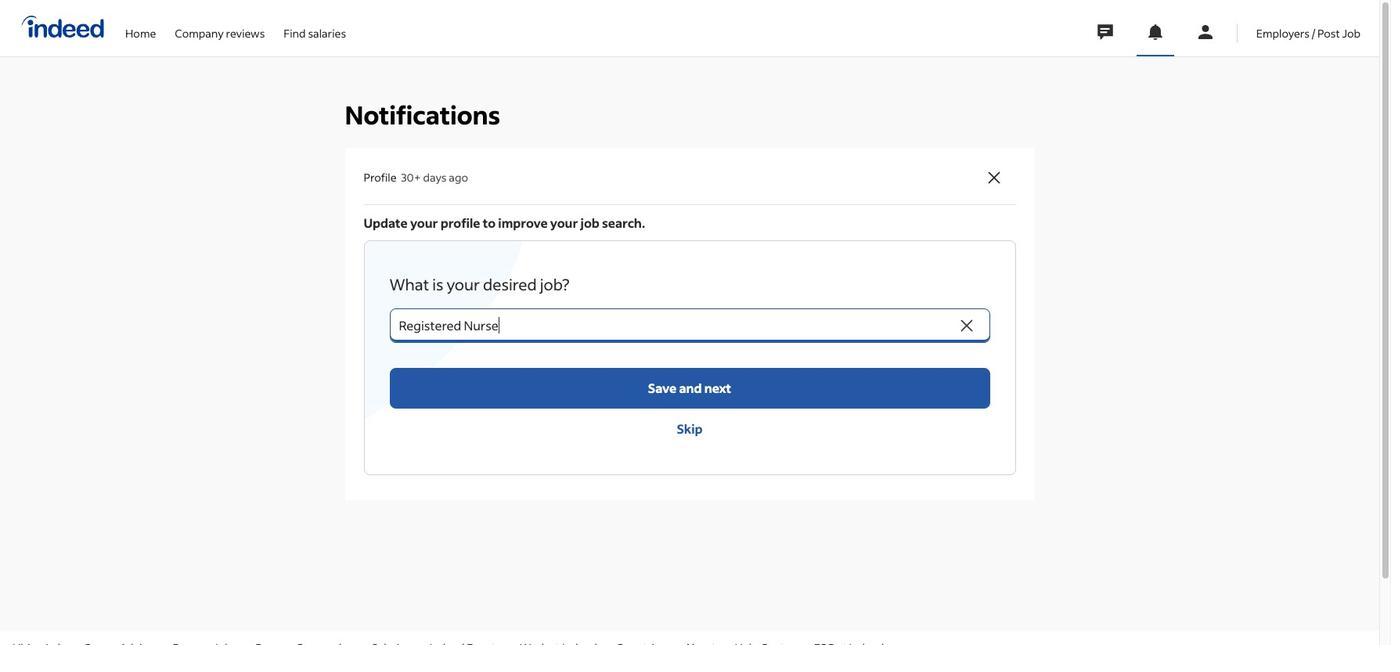 Task type: vqa. For each thing, say whether or not it's contained in the screenshot.
Active 4 days ago
no



Task type: locate. For each thing, give the bounding box(es) containing it.
job?
[[540, 274, 569, 294]]

notifications
[[345, 99, 500, 131]]

profile
[[364, 170, 397, 185]]

skip link
[[389, 409, 990, 449]]

is
[[432, 274, 443, 294]]

company reviews link
[[175, 0, 265, 53]]

post
[[1318, 25, 1340, 40]]

search.
[[602, 214, 645, 231]]

your
[[410, 214, 438, 231], [550, 214, 578, 231], [447, 274, 480, 294]]

find
[[284, 25, 306, 40]]

account image
[[1196, 23, 1215, 41]]

what is your desired job?
[[389, 274, 569, 294]]

profile
[[440, 214, 480, 231]]

save and next
[[648, 380, 731, 396]]

home
[[125, 25, 156, 40]]

find salaries link
[[284, 0, 346, 53]]

reviews
[[226, 25, 265, 40]]

your left 'profile'
[[410, 214, 438, 231]]

notifications unread count 0 image
[[1146, 23, 1165, 41]]

next
[[704, 380, 731, 396]]

your right is
[[447, 274, 480, 294]]

2 horizontal spatial your
[[550, 214, 578, 231]]

/
[[1312, 25, 1315, 40]]

your left job
[[550, 214, 578, 231]]

home link
[[125, 0, 156, 53]]

0 horizontal spatial your
[[410, 214, 438, 231]]

messages unread count 0 image
[[1095, 16, 1115, 48]]

salaries
[[308, 25, 346, 40]]



Task type: describe. For each thing, give the bounding box(es) containing it.
update your profile to improve your job search.
[[364, 214, 645, 231]]

ago
[[449, 170, 468, 185]]

what
[[389, 274, 429, 294]]

dismiss profile from 30+ days ago notification image
[[984, 168, 1003, 187]]

job
[[1342, 25, 1361, 40]]

days
[[423, 170, 447, 185]]

find salaries
[[284, 25, 346, 40]]

skip
[[677, 420, 703, 437]]

What is your desired job? field
[[389, 308, 955, 343]]

company reviews
[[175, 25, 265, 40]]

1 horizontal spatial your
[[447, 274, 480, 294]]

save
[[648, 380, 677, 396]]

notifications main content
[[0, 0, 1379, 631]]

profile 30+ days ago
[[364, 170, 468, 185]]

improve
[[498, 214, 548, 231]]

save and next button
[[389, 368, 990, 409]]

update
[[364, 214, 408, 231]]

company
[[175, 25, 224, 40]]

30+
[[401, 170, 421, 185]]

employers / post job link
[[1256, 0, 1361, 53]]

to
[[483, 214, 496, 231]]

employers
[[1256, 25, 1310, 40]]

and
[[679, 380, 702, 396]]

job
[[581, 214, 600, 231]]

employers / post job
[[1256, 25, 1361, 40]]

desired
[[483, 274, 537, 294]]



